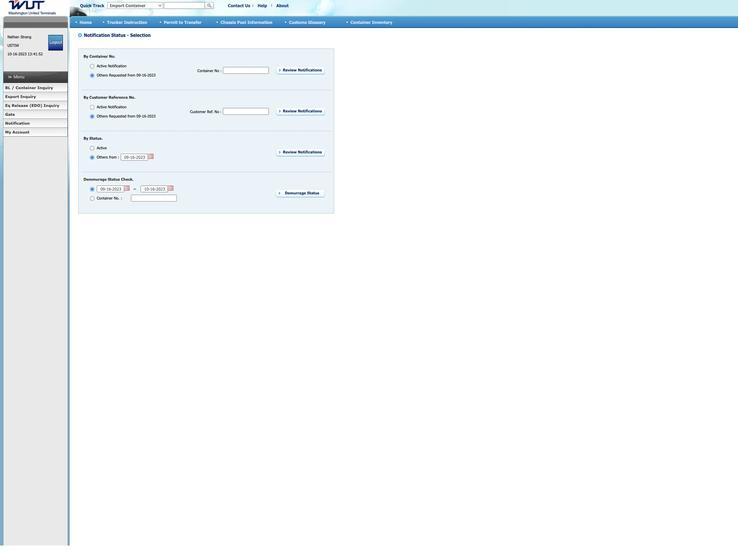 Task type: locate. For each thing, give the bounding box(es) containing it.
gate
[[5, 112, 15, 117]]

permit to transfer
[[164, 20, 202, 24]]

ustiw
[[7, 43, 19, 48]]

permit
[[164, 20, 178, 24]]

container
[[351, 20, 371, 24], [16, 85, 36, 90]]

16-
[[13, 52, 18, 56]]

to
[[179, 20, 183, 24]]

instruction
[[124, 20, 147, 24]]

export inquiry
[[5, 94, 36, 99]]

inquiry right (edo)
[[44, 103, 59, 108]]

pool
[[237, 20, 246, 24]]

inquiry down bl / container inquiry
[[20, 94, 36, 99]]

bl
[[5, 85, 10, 90]]

1 vertical spatial inquiry
[[20, 94, 36, 99]]

inventory
[[372, 20, 392, 24]]

0 vertical spatial inquiry
[[37, 85, 53, 90]]

help link
[[258, 3, 267, 8]]

1 vertical spatial container
[[16, 85, 36, 90]]

inquiry inside the export inquiry link
[[20, 94, 36, 99]]

eq
[[5, 103, 10, 108]]

login image
[[48, 35, 63, 51]]

13:41:52
[[28, 52, 43, 56]]

1 horizontal spatial container
[[351, 20, 371, 24]]

inquiry for (edo)
[[44, 103, 59, 108]]

container inside "link"
[[16, 85, 36, 90]]

0 horizontal spatial container
[[16, 85, 36, 90]]

inquiry inside "eq release (edo) inquiry" link
[[44, 103, 59, 108]]

container left inventory
[[351, 20, 371, 24]]

account
[[12, 130, 29, 134]]

2 vertical spatial inquiry
[[44, 103, 59, 108]]

customs glossary
[[289, 20, 326, 24]]

customs
[[289, 20, 307, 24]]

home
[[80, 20, 92, 24]]

nathan strang
[[7, 35, 31, 39]]

container up export inquiry
[[16, 85, 36, 90]]

10-
[[7, 52, 13, 56]]

my account link
[[3, 128, 68, 137]]

None text field
[[164, 2, 205, 9]]

bl / container inquiry link
[[3, 83, 68, 92]]

export inquiry link
[[3, 92, 68, 101]]

strang
[[20, 35, 31, 39]]

inquiry
[[37, 85, 53, 90], [20, 94, 36, 99], [44, 103, 59, 108]]

inquiry up the export inquiry link
[[37, 85, 53, 90]]

inquiry inside bl / container inquiry "link"
[[37, 85, 53, 90]]



Task type: describe. For each thing, give the bounding box(es) containing it.
trucker instruction
[[107, 20, 147, 24]]

quick track
[[80, 3, 104, 8]]

about link
[[276, 3, 289, 8]]

eq release (edo) inquiry link
[[3, 101, 68, 110]]

eq release (edo) inquiry
[[5, 103, 59, 108]]

(edo)
[[29, 103, 42, 108]]

contact us
[[228, 3, 250, 8]]

0 vertical spatial container
[[351, 20, 371, 24]]

release
[[12, 103, 28, 108]]

us
[[245, 3, 250, 8]]

export
[[5, 94, 19, 99]]

information
[[247, 20, 272, 24]]

quick
[[80, 3, 92, 8]]

transfer
[[184, 20, 202, 24]]

my
[[5, 130, 11, 134]]

2023
[[18, 52, 27, 56]]

10-16-2023 13:41:52
[[7, 52, 43, 56]]

notification
[[5, 121, 30, 126]]

chassis pool information
[[221, 20, 272, 24]]

contact us link
[[228, 3, 250, 8]]

container inventory
[[351, 20, 392, 24]]

inquiry for container
[[37, 85, 53, 90]]

nathan
[[7, 35, 19, 39]]

contact
[[228, 3, 244, 8]]

help
[[258, 3, 267, 8]]

notification link
[[3, 119, 68, 128]]

track
[[93, 3, 104, 8]]

gate link
[[3, 110, 68, 119]]

my account
[[5, 130, 29, 134]]

/
[[12, 85, 14, 90]]

about
[[276, 3, 289, 8]]

bl / container inquiry
[[5, 85, 53, 90]]

trucker
[[107, 20, 123, 24]]

chassis
[[221, 20, 236, 24]]

glossary
[[308, 20, 326, 24]]



Task type: vqa. For each thing, say whether or not it's contained in the screenshot.
Home
yes



